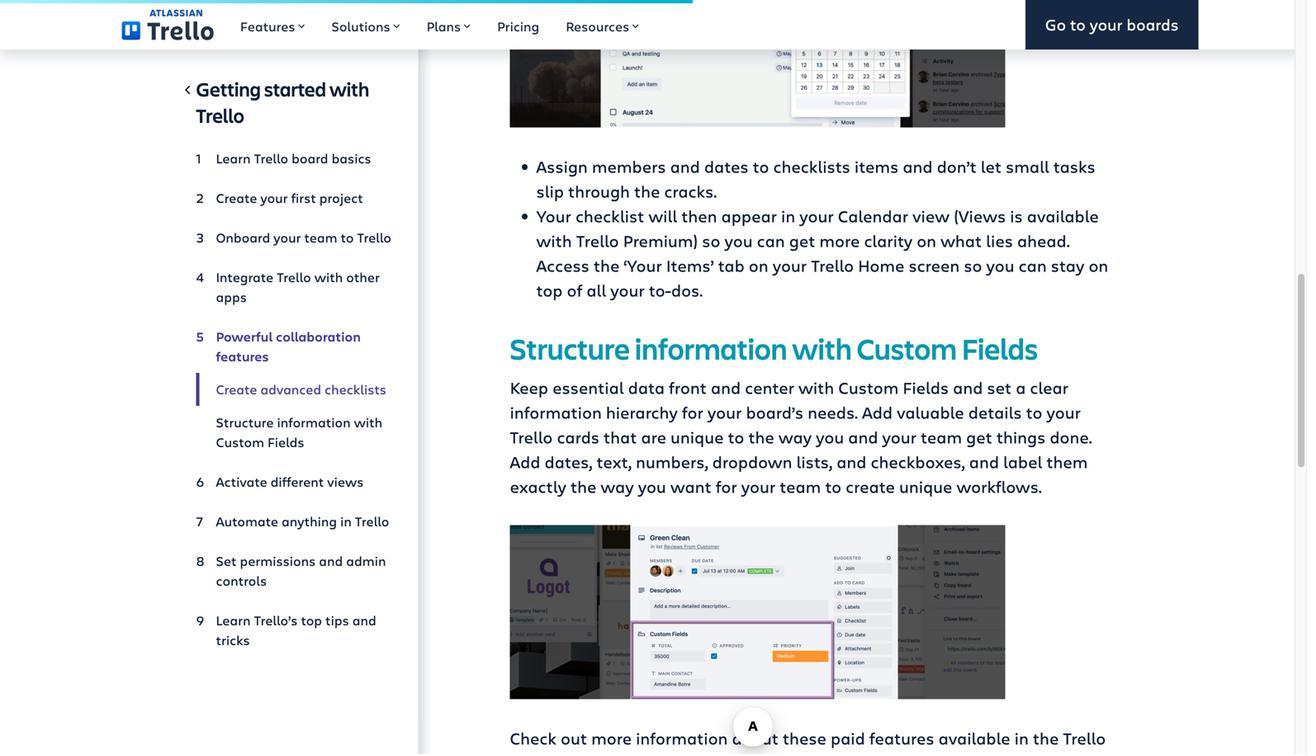 Task type: locate. For each thing, give the bounding box(es) containing it.
with inside structure information with custom fields
[[354, 414, 383, 432]]

0 vertical spatial team
[[304, 229, 337, 247]]

cards
[[557, 426, 600, 448]]

0 horizontal spatial so
[[702, 230, 721, 252]]

and right premium
[[664, 752, 694, 755]]

keep
[[510, 377, 548, 399]]

learn inside "link"
[[216, 149, 251, 167]]

1 vertical spatial structure
[[216, 414, 274, 432]]

2 horizontal spatial in
[[1015, 728, 1029, 750]]

1 vertical spatial features
[[870, 728, 935, 750]]

permissions
[[240, 553, 316, 570]]

add up "exactly"
[[510, 451, 541, 473]]

for
[[682, 401, 704, 424], [716, 476, 737, 498]]

structure inside structure information with custom fields keep essential data front and center with custom fields and set a clear information hierarchy for your board's needs. add valuable details to your trello cards that are unique to the way you and your team get things done. add dates, text, numbers, dropdown lists, and checkboxes, and label them exactly the way you want for your team to create unique workflows.
[[510, 329, 630, 368]]

0 horizontal spatial fields
[[268, 434, 304, 451]]

custom for structure information with custom fields keep essential data front and center with custom fields and set a clear information hierarchy for your board's needs. add valuable details to your trello cards that are unique to the way you and your team get things done. add dates, text, numbers, dropdown lists, and checkboxes, and label them exactly the way you want for your team to create unique workflows.
[[857, 329, 957, 368]]

0 horizontal spatial features
[[216, 348, 269, 365]]

fields up "activate different views"
[[268, 434, 304, 451]]

so
[[702, 230, 721, 252], [964, 254, 982, 277]]

1 vertical spatial unique
[[899, 476, 953, 498]]

1 horizontal spatial for
[[716, 476, 737, 498]]

custom up needs.
[[838, 377, 899, 399]]

top
[[536, 279, 563, 301], [301, 612, 322, 630]]

you up tab
[[725, 230, 753, 252]]

structure
[[510, 329, 630, 368], [216, 414, 274, 432]]

1 vertical spatial in
[[340, 513, 352, 531]]

admin
[[346, 553, 386, 570]]

you
[[725, 230, 753, 252], [987, 254, 1015, 277], [816, 426, 844, 448], [638, 476, 666, 498]]

for down front
[[682, 401, 704, 424]]

unique down checkboxes,
[[899, 476, 953, 498]]

to
[[1070, 14, 1086, 35], [753, 155, 769, 178], [341, 229, 354, 247], [1026, 401, 1043, 424], [728, 426, 744, 448], [825, 476, 842, 498]]

you down numbers,
[[638, 476, 666, 498]]

create your first project
[[216, 189, 363, 207]]

1 vertical spatial learn
[[216, 612, 251, 630]]

0 vertical spatial get
[[789, 230, 815, 252]]

solutions
[[332, 17, 390, 35]]

0 vertical spatial checklists
[[773, 155, 851, 178]]

1 vertical spatial add
[[510, 451, 541, 473]]

and right tips
[[352, 612, 376, 630]]

create down "powerful"
[[216, 381, 257, 398]]

integrate trello with other apps
[[216, 268, 380, 306]]

project
[[319, 189, 363, 207]]

1 vertical spatial more
[[591, 728, 632, 750]]

trello inside "check out more information about these paid features available in the trello standard, premium and enterprise plans"
[[1063, 728, 1106, 750]]

needs.
[[808, 401, 858, 424]]

basics
[[332, 149, 371, 167]]

your right tab
[[773, 254, 807, 277]]

0 horizontal spatial can
[[757, 230, 785, 252]]

information down create advanced checklists
[[277, 414, 351, 432]]

so down what
[[964, 254, 982, 277]]

create inside create your first project link
[[216, 189, 257, 207]]

0 horizontal spatial team
[[304, 229, 337, 247]]

to down project in the left of the page
[[341, 229, 354, 247]]

structure up essential
[[510, 329, 630, 368]]

0 vertical spatial in
[[781, 205, 796, 227]]

team down first
[[304, 229, 337, 247]]

trello inside integrate trello with other apps
[[277, 268, 311, 286]]

checklists left the items
[[773, 155, 851, 178]]

1 horizontal spatial add
[[862, 401, 893, 424]]

apps
[[216, 288, 247, 306]]

1 vertical spatial create
[[216, 381, 257, 398]]

your left first
[[260, 189, 288, 207]]

create for create your first project
[[216, 189, 257, 207]]

features
[[240, 17, 295, 35]]

0 vertical spatial available
[[1027, 205, 1099, 227]]

set permissions and admin controls
[[216, 553, 386, 590]]

1 learn from the top
[[216, 149, 251, 167]]

learn up tricks
[[216, 612, 251, 630]]

dates
[[704, 155, 749, 178]]

unique
[[671, 426, 724, 448], [899, 476, 953, 498]]

information inside structure information with custom fields
[[277, 414, 351, 432]]

team down valuable
[[921, 426, 962, 448]]

your up checkboxes,
[[882, 426, 917, 448]]

0 horizontal spatial more
[[591, 728, 632, 750]]

fields for structure information with custom fields
[[268, 434, 304, 451]]

0 horizontal spatial get
[[789, 230, 815, 252]]

with
[[330, 76, 369, 102], [536, 230, 572, 252], [314, 268, 343, 286], [792, 329, 852, 368], [799, 377, 834, 399], [354, 414, 383, 432]]

0 horizontal spatial add
[[510, 451, 541, 473]]

information up enterprise at right
[[636, 728, 728, 750]]

team down lists,
[[780, 476, 821, 498]]

0 horizontal spatial checklists
[[325, 381, 386, 398]]

views
[[327, 473, 364, 491]]

items'
[[666, 254, 714, 277]]

more down calendar on the top
[[820, 230, 860, 252]]

learn for learn trello board basics
[[216, 149, 251, 167]]

checklists down 'collaboration'
[[325, 381, 386, 398]]

in inside assign members and dates to checklists items and don't let small tasks slip through the cracks. your checklist will then appear in your calendar view (views is available with trello premium) so you can get more clarity on what lies ahead. access the 'your items' tab on your trello home screen so you can stay on top of all your to-dos.
[[781, 205, 796, 227]]

1 vertical spatial can
[[1019, 254, 1047, 277]]

on right tab
[[749, 254, 769, 277]]

2 horizontal spatial team
[[921, 426, 962, 448]]

integrate trello with other apps link
[[196, 261, 392, 314]]

2 vertical spatial in
[[1015, 728, 1029, 750]]

the
[[634, 180, 660, 202], [594, 254, 620, 277], [749, 426, 775, 448], [571, 476, 597, 498], [1033, 728, 1059, 750]]

custom up valuable
[[857, 329, 957, 368]]

1 horizontal spatial get
[[966, 426, 993, 448]]

assign members and dates to checklists items and don't let small tasks slip through the cracks. your checklist will then appear in your calendar view (views is available with trello premium) so you can get more clarity on what lies ahead. access the 'your items' tab on your trello home screen so you can stay on top of all your to-dos.
[[536, 155, 1109, 301]]

fields inside structure information with custom fields
[[268, 434, 304, 451]]

1 horizontal spatial more
[[820, 230, 860, 252]]

check
[[510, 728, 557, 750]]

0 vertical spatial custom
[[857, 329, 957, 368]]

top left tips
[[301, 612, 322, 630]]

1 horizontal spatial features
[[870, 728, 935, 750]]

0 horizontal spatial unique
[[671, 426, 724, 448]]

to up dropdown
[[728, 426, 744, 448]]

features right paid
[[870, 728, 935, 750]]

0 vertical spatial learn
[[216, 149, 251, 167]]

0 vertical spatial way
[[779, 426, 812, 448]]

1 vertical spatial so
[[964, 254, 982, 277]]

add
[[862, 401, 893, 424], [510, 451, 541, 473]]

and left admin
[[319, 553, 343, 570]]

structure inside structure information with custom fields
[[216, 414, 274, 432]]

and left 'don't'
[[903, 155, 933, 178]]

0 horizontal spatial way
[[601, 476, 634, 498]]

0 vertical spatial create
[[216, 189, 257, 207]]

fields up valuable
[[903, 377, 949, 399]]

for right want
[[716, 476, 737, 498]]

different
[[271, 473, 324, 491]]

activate
[[216, 473, 267, 491]]

learn inside learn trello's top tips and tricks
[[216, 612, 251, 630]]

trello inside onboard your team to trello link
[[357, 229, 391, 247]]

workflows.
[[957, 476, 1042, 498]]

way down text,
[[601, 476, 634, 498]]

automate
[[216, 513, 278, 531]]

get inside structure information with custom fields keep essential data front and center with custom fields and set a clear information hierarchy for your board's needs. add valuable details to your trello cards that are unique to the way you and your team get things done. add dates, text, numbers, dropdown lists, and checkboxes, and label them exactly the way you want for your team to create unique workflows.
[[966, 426, 993, 448]]

checklists
[[773, 155, 851, 178], [325, 381, 386, 398]]

plans
[[782, 752, 825, 755]]

0 horizontal spatial structure
[[216, 414, 274, 432]]

0 vertical spatial top
[[536, 279, 563, 301]]

text,
[[597, 451, 632, 473]]

in
[[781, 205, 796, 227], [340, 513, 352, 531], [1015, 728, 1029, 750]]

your down 'your
[[611, 279, 645, 301]]

1 horizontal spatial available
[[1027, 205, 1099, 227]]

clarity
[[864, 230, 913, 252]]

more
[[820, 230, 860, 252], [591, 728, 632, 750]]

a
[[1016, 377, 1026, 399]]

1 horizontal spatial top
[[536, 279, 563, 301]]

your up done.
[[1047, 401, 1081, 424]]

your
[[1090, 14, 1123, 35], [260, 189, 288, 207], [800, 205, 834, 227], [274, 229, 301, 247], [773, 254, 807, 277], [611, 279, 645, 301], [708, 401, 742, 424], [1047, 401, 1081, 424], [882, 426, 917, 448], [741, 476, 776, 498]]

with for structure information with custom fields
[[354, 414, 383, 432]]

custom inside structure information with custom fields
[[216, 434, 264, 451]]

and up cracks.
[[670, 155, 700, 178]]

so down then at the top of the page
[[702, 230, 721, 252]]

0 vertical spatial more
[[820, 230, 860, 252]]

to up things
[[1026, 401, 1043, 424]]

with inside integrate trello with other apps
[[314, 268, 343, 286]]

2 learn from the top
[[216, 612, 251, 630]]

0 horizontal spatial for
[[682, 401, 704, 424]]

more up premium
[[591, 728, 632, 750]]

onboard your team to trello link
[[196, 221, 392, 254]]

with for getting started with trello
[[330, 76, 369, 102]]

structure down advanced
[[216, 414, 274, 432]]

0 vertical spatial so
[[702, 230, 721, 252]]

2 vertical spatial custom
[[216, 434, 264, 451]]

1 horizontal spatial in
[[781, 205, 796, 227]]

learn
[[216, 149, 251, 167], [216, 612, 251, 630]]

2 vertical spatial fields
[[268, 434, 304, 451]]

trello inside structure information with custom fields keep essential data front and center with custom fields and set a clear information hierarchy for your board's needs. add valuable details to your trello cards that are unique to the way you and your team get things done. add dates, text, numbers, dropdown lists, and checkboxes, and label them exactly the way you want for your team to create unique workflows.
[[510, 426, 553, 448]]

0 horizontal spatial top
[[301, 612, 322, 630]]

powerful
[[216, 328, 273, 346]]

can down ahead.
[[1019, 254, 1047, 277]]

2 horizontal spatial fields
[[962, 329, 1038, 368]]

trello inside "automate anything in trello" 'link'
[[355, 513, 389, 531]]

fields up set
[[962, 329, 1038, 368]]

1 horizontal spatial fields
[[903, 377, 949, 399]]

on down view
[[917, 230, 937, 252]]

to inside assign members and dates to checklists items and don't let small tasks slip through the cracks. your checklist will then appear in your calendar view (views is available with trello premium) so you can get more clarity on what lies ahead. access the 'your items' tab on your trello home screen so you can stay on top of all your to-dos.
[[753, 155, 769, 178]]

available
[[1027, 205, 1099, 227], [939, 728, 1011, 750]]

learn trello's top tips and tricks
[[216, 612, 376, 650]]

create inside create advanced checklists link
[[216, 381, 257, 398]]

unique up numbers,
[[671, 426, 724, 448]]

create advanced checklists link
[[196, 373, 392, 406]]

integrate
[[216, 268, 274, 286]]

custom for structure information with custom fields
[[216, 434, 264, 451]]

and inside "check out more information about these paid features available in the trello standard, premium and enterprise plans"
[[664, 752, 694, 755]]

and left set
[[953, 377, 983, 399]]

top inside learn trello's top tips and tricks
[[301, 612, 322, 630]]

enterprise
[[698, 752, 778, 755]]

available inside "check out more information about these paid features available in the trello standard, premium and enterprise plans"
[[939, 728, 1011, 750]]

structure for structure information with custom fields
[[216, 414, 274, 432]]

0 vertical spatial fields
[[962, 329, 1038, 368]]

0 vertical spatial add
[[862, 401, 893, 424]]

these
[[783, 728, 827, 750]]

1 horizontal spatial checklists
[[773, 155, 851, 178]]

0 horizontal spatial available
[[939, 728, 1011, 750]]

1 vertical spatial get
[[966, 426, 993, 448]]

1 horizontal spatial structure
[[510, 329, 630, 368]]

way up lists,
[[779, 426, 812, 448]]

0 vertical spatial can
[[757, 230, 785, 252]]

1 vertical spatial available
[[939, 728, 1011, 750]]

in inside "check out more information about these paid features available in the trello standard, premium and enterprise plans"
[[1015, 728, 1029, 750]]

on right the stay
[[1089, 254, 1109, 277]]

2 vertical spatial team
[[780, 476, 821, 498]]

2 create from the top
[[216, 381, 257, 398]]

0 vertical spatial structure
[[510, 329, 630, 368]]

to right go
[[1070, 14, 1086, 35]]

with inside getting started with trello
[[330, 76, 369, 102]]

1 horizontal spatial team
[[780, 476, 821, 498]]

top left of
[[536, 279, 563, 301]]

trello's
[[254, 612, 298, 630]]

information inside "check out more information about these paid features available in the trello standard, premium and enterprise plans"
[[636, 728, 728, 750]]

0 vertical spatial for
[[682, 401, 704, 424]]

to down lists,
[[825, 476, 842, 498]]

custom
[[857, 329, 957, 368], [838, 377, 899, 399], [216, 434, 264, 451]]

calendar
[[838, 205, 909, 227]]

features down "powerful"
[[216, 348, 269, 365]]

0 vertical spatial features
[[216, 348, 269, 365]]

learn trello board basics link
[[196, 142, 392, 175]]

trello
[[196, 102, 244, 128], [254, 149, 288, 167], [357, 229, 391, 247], [576, 230, 619, 252], [811, 254, 854, 277], [277, 268, 311, 286], [510, 426, 553, 448], [355, 513, 389, 531], [1063, 728, 1106, 750]]

page progress progress bar
[[0, 0, 693, 3]]

view
[[913, 205, 950, 227]]

learn trello board basics
[[216, 149, 371, 167]]

to right dates
[[753, 155, 769, 178]]

0 horizontal spatial in
[[340, 513, 352, 531]]

custom up the activate
[[216, 434, 264, 451]]

1 horizontal spatial unique
[[899, 476, 953, 498]]

front
[[669, 377, 707, 399]]

add right needs.
[[862, 401, 893, 424]]

label
[[1003, 451, 1043, 473]]

1 vertical spatial top
[[301, 612, 322, 630]]

create up onboard
[[216, 189, 257, 207]]

learn up create your first project
[[216, 149, 251, 167]]

1 vertical spatial fields
[[903, 377, 949, 399]]

can down appear
[[757, 230, 785, 252]]

dos.
[[671, 279, 703, 301]]

about
[[732, 728, 779, 750]]

1 horizontal spatial can
[[1019, 254, 1047, 277]]

create
[[216, 189, 257, 207], [216, 381, 257, 398]]

team
[[304, 229, 337, 247], [921, 426, 962, 448], [780, 476, 821, 498]]

learn for learn trello's top tips and tricks
[[216, 612, 251, 630]]

you down lies
[[987, 254, 1015, 277]]

getting started with trello
[[196, 76, 369, 128]]

1 create from the top
[[216, 189, 257, 207]]

1 vertical spatial checklists
[[325, 381, 386, 398]]



Task type: vqa. For each thing, say whether or not it's contained in the screenshot.
bottommost So
yes



Task type: describe. For each thing, give the bounding box(es) containing it.
your left calendar on the top
[[800, 205, 834, 227]]

information up cards
[[510, 401, 602, 424]]

0 horizontal spatial on
[[749, 254, 769, 277]]

powerful collaboration features
[[216, 328, 361, 365]]

top inside assign members and dates to checklists items and don't let small tasks slip through the cracks. your checklist will then appear in your calendar view (views is available with trello premium) so you can get more clarity on what lies ahead. access the 'your items' tab on your trello home screen so you can stay on top of all your to-dos.
[[536, 279, 563, 301]]

1 horizontal spatial on
[[917, 230, 937, 252]]

advanced
[[260, 381, 321, 398]]

create advanced checklists
[[216, 381, 386, 398]]

access
[[536, 254, 590, 277]]

'your
[[624, 254, 662, 277]]

appear
[[721, 205, 777, 227]]

onboard
[[216, 229, 270, 247]]

items
[[855, 155, 899, 178]]

with inside assign members and dates to checklists items and don't let small tasks slip through the cracks. your checklist will then appear in your calendar view (views is available with trello premium) so you can get more clarity on what lies ahead. access the 'your items' tab on your trello home screen so you can stay on top of all your to-dos.
[[536, 230, 572, 252]]

fields for structure information with custom fields keep essential data front and center with custom fields and set a clear information hierarchy for your board's needs. add valuable details to your trello cards that are unique to the way you and your team get things done. add dates, text, numbers, dropdown lists, and checkboxes, and label them exactly the way you want for your team to create unique workflows.
[[962, 329, 1038, 368]]

automate anything in trello
[[216, 513, 389, 531]]

cracks.
[[664, 180, 717, 202]]

boards
[[1127, 14, 1179, 35]]

want
[[670, 476, 712, 498]]

getting
[[196, 76, 261, 102]]

what
[[941, 230, 982, 252]]

and inside set permissions and admin controls
[[319, 553, 343, 570]]

checkboxes,
[[871, 451, 965, 473]]

your
[[536, 205, 571, 227]]

with for integrate trello with other apps
[[314, 268, 343, 286]]

controls
[[216, 572, 267, 590]]

you down needs.
[[816, 426, 844, 448]]

ahead.
[[1017, 230, 1070, 252]]

don't
[[937, 155, 977, 178]]

plans button
[[413, 0, 484, 50]]

your down dropdown
[[741, 476, 776, 498]]

valuable
[[897, 401, 964, 424]]

let
[[981, 155, 1002, 178]]

check out more information about these paid features available in the trello standard, premium and enterprise plans
[[510, 728, 1106, 755]]

slip
[[536, 180, 564, 202]]

anything
[[282, 513, 337, 531]]

getting started with trello link
[[196, 76, 392, 135]]

collaboration
[[276, 328, 361, 346]]

that
[[604, 426, 637, 448]]

tasks
[[1054, 155, 1096, 178]]

more inside "check out more information about these paid features available in the trello standard, premium and enterprise plans"
[[591, 728, 632, 750]]

create your first project link
[[196, 182, 392, 215]]

started
[[264, 76, 326, 102]]

an image showing an example of a custom field on a trello card image
[[510, 526, 1006, 700]]

plans
[[427, 17, 461, 35]]

checklist
[[576, 205, 644, 227]]

set permissions and admin controls link
[[196, 545, 392, 598]]

other
[[346, 268, 380, 286]]

go to your boards link
[[1026, 0, 1199, 50]]

out
[[561, 728, 587, 750]]

your left board's at bottom
[[708, 401, 742, 424]]

paid
[[831, 728, 865, 750]]

lies
[[986, 230, 1013, 252]]

members
[[592, 155, 666, 178]]

board's
[[746, 401, 804, 424]]

trello inside getting started with trello
[[196, 102, 244, 128]]

in inside 'link'
[[340, 513, 352, 531]]

more inside assign members and dates to checklists items and don't let small tasks slip through the cracks. your checklist will then appear in your calendar view (views is available with trello premium) so you can get more clarity on what lies ahead. access the 'your items' tab on your trello home screen so you can stay on top of all your to-dos.
[[820, 230, 860, 252]]

1 vertical spatial custom
[[838, 377, 899, 399]]

details
[[969, 401, 1022, 424]]

lists,
[[797, 451, 833, 473]]

atlassian trello image
[[122, 9, 214, 40]]

go to your boards
[[1045, 14, 1179, 35]]

structure information with custom fields keep essential data front and center with custom fields and set a clear information hierarchy for your board's needs. add valuable details to your trello cards that are unique to the way you and your team get things done. add dates, text, numbers, dropdown lists, and checkboxes, and label them exactly the way you want for your team to create unique workflows.
[[510, 329, 1092, 498]]

get inside assign members and dates to checklists items and don't let small tasks slip through the cracks. your checklist will then appear in your calendar view (views is available with trello premium) so you can get more clarity on what lies ahead. access the 'your items' tab on your trello home screen so you can stay on top of all your to-dos.
[[789, 230, 815, 252]]

to-
[[649, 279, 671, 301]]

clear
[[1030, 377, 1069, 399]]

first
[[291, 189, 316, 207]]

resources
[[566, 17, 630, 35]]

resources button
[[553, 0, 653, 50]]

set
[[987, 377, 1012, 399]]

assign
[[536, 155, 588, 178]]

an image showing an example of an advanced checklist on a trello card image
[[510, 0, 1006, 128]]

and up the create at the bottom of the page
[[837, 451, 867, 473]]

information up front
[[635, 329, 787, 368]]

and right front
[[711, 377, 741, 399]]

features inside powerful collaboration features
[[216, 348, 269, 365]]

2 horizontal spatial on
[[1089, 254, 1109, 277]]

tab
[[718, 254, 745, 277]]

things
[[997, 426, 1046, 448]]

1 vertical spatial team
[[921, 426, 962, 448]]

go
[[1045, 14, 1066, 35]]

is
[[1010, 205, 1023, 227]]

(views
[[954, 205, 1006, 227]]

your left boards
[[1090, 14, 1123, 35]]

with for structure information with custom fields keep essential data front and center with custom fields and set a clear information hierarchy for your board's needs. add valuable details to your trello cards that are unique to the way you and your team get things done. add dates, text, numbers, dropdown lists, and checkboxes, and label them exactly the way you want for your team to create unique workflows.
[[792, 329, 852, 368]]

trello inside learn trello board basics "link"
[[254, 149, 288, 167]]

activate different views link
[[196, 466, 392, 499]]

exactly
[[510, 476, 566, 498]]

powerful collaboration features link
[[196, 320, 392, 373]]

numbers,
[[636, 451, 708, 473]]

structure information with custom fields link
[[196, 406, 392, 459]]

premium
[[590, 752, 660, 755]]

and inside learn trello's top tips and tricks
[[352, 612, 376, 630]]

will
[[649, 205, 677, 227]]

tricks
[[216, 632, 250, 650]]

1 vertical spatial for
[[716, 476, 737, 498]]

features button
[[227, 0, 318, 50]]

the inside "check out more information about these paid features available in the trello standard, premium and enterprise plans"
[[1033, 728, 1059, 750]]

available inside assign members and dates to checklists items and don't let small tasks slip through the cracks. your checklist will then appear in your calendar view (views is available with trello premium) so you can get more clarity on what lies ahead. access the 'your items' tab on your trello home screen so you can stay on top of all your to-dos.
[[1027, 205, 1099, 227]]

and down needs.
[[848, 426, 878, 448]]

set
[[216, 553, 237, 570]]

home
[[858, 254, 905, 277]]

pricing link
[[484, 0, 553, 50]]

done.
[[1050, 426, 1092, 448]]

structure for structure information with custom fields keep essential data front and center with custom fields and set a clear information hierarchy for your board's needs. add valuable details to your trello cards that are unique to the way you and your team get things done. add dates, text, numbers, dropdown lists, and checkboxes, and label them exactly the way you want for your team to create unique workflows.
[[510, 329, 630, 368]]

through
[[568, 180, 630, 202]]

of
[[567, 279, 583, 301]]

1 horizontal spatial so
[[964, 254, 982, 277]]

1 horizontal spatial way
[[779, 426, 812, 448]]

them
[[1047, 451, 1088, 473]]

solutions button
[[318, 0, 413, 50]]

your down create your first project
[[274, 229, 301, 247]]

features inside "check out more information about these paid features available in the trello standard, premium and enterprise plans"
[[870, 728, 935, 750]]

hierarchy
[[606, 401, 678, 424]]

and up workflows.
[[969, 451, 999, 473]]

learn trello's top tips and tricks link
[[196, 605, 392, 657]]

dates,
[[545, 451, 593, 473]]

create for create advanced checklists
[[216, 381, 257, 398]]

data
[[628, 377, 665, 399]]

checklists inside assign members and dates to checklists items and don't let small tasks slip through the cracks. your checklist will then appear in your calendar view (views is available with trello premium) so you can get more clarity on what lies ahead. access the 'your items' tab on your trello home screen so you can stay on top of all your to-dos.
[[773, 155, 851, 178]]

screen
[[909, 254, 960, 277]]

essential
[[553, 377, 624, 399]]

0 vertical spatial unique
[[671, 426, 724, 448]]

1 vertical spatial way
[[601, 476, 634, 498]]



